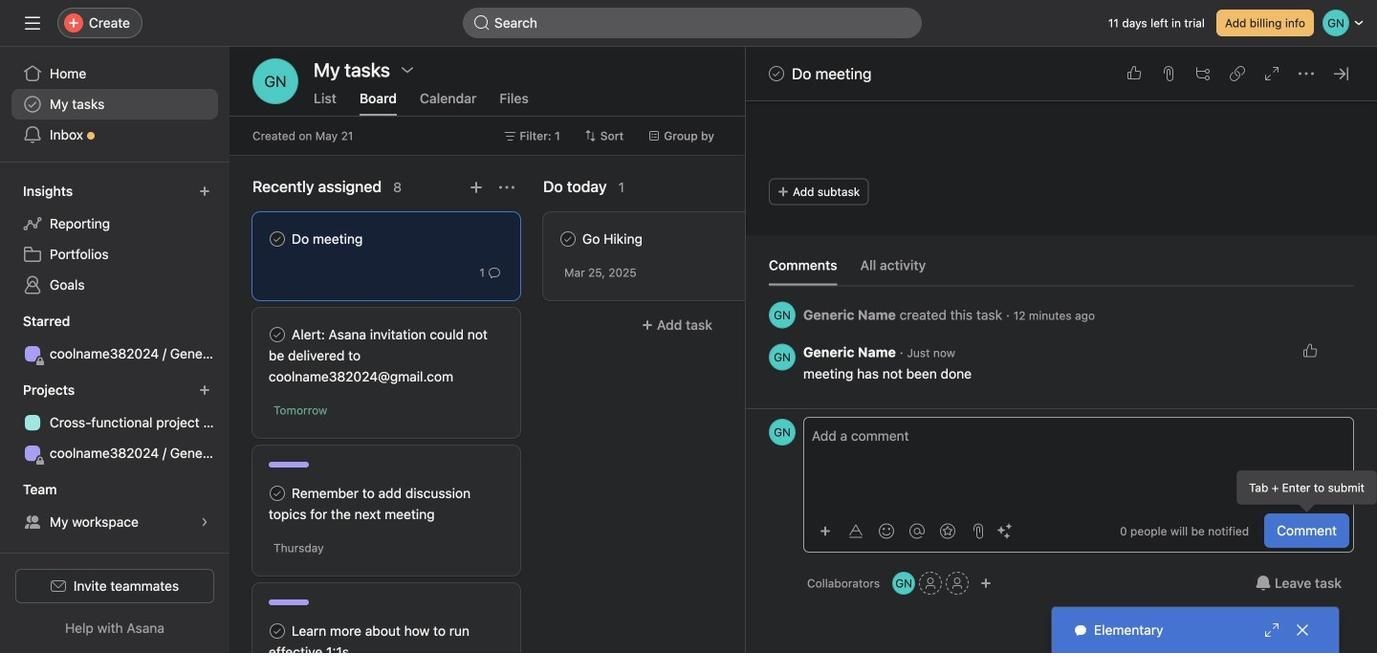 Task type: vqa. For each thing, say whether or not it's contained in the screenshot.
second the 7 from right
no



Task type: locate. For each thing, give the bounding box(es) containing it.
0 horizontal spatial mark complete checkbox
[[557, 228, 580, 251]]

tab list
[[769, 255, 1354, 286]]

more actions for this task image
[[1299, 66, 1314, 81]]

0 likes. click to like this task comment image
[[1303, 344, 1318, 359]]

list box
[[463, 8, 922, 38]]

1 vertical spatial gn image
[[774, 302, 791, 328]]

1 horizontal spatial mark complete checkbox
[[765, 62, 788, 85]]

gn image
[[264, 58, 287, 104], [774, 302, 791, 328], [895, 572, 912, 595]]

1 mark complete checkbox from the top
[[266, 228, 289, 251]]

3 mark complete checkbox from the top
[[266, 482, 289, 505]]

0 vertical spatial gn image
[[774, 344, 791, 371]]

more section actions image
[[499, 180, 515, 195]]

do meeting dialog
[[746, 0, 1377, 653]]

0 vertical spatial mark complete image
[[266, 228, 289, 251]]

2 horizontal spatial gn image
[[895, 572, 912, 595]]

gn image
[[774, 344, 791, 371], [774, 419, 791, 446]]

starred element
[[0, 304, 230, 373]]

1 vertical spatial mark complete image
[[266, 482, 289, 505]]

full screen image
[[1264, 66, 1280, 81]]

toolbar inside do meeting dialog
[[812, 517, 1018, 545]]

Mark complete checkbox
[[765, 62, 788, 85], [557, 228, 580, 251]]

add task image
[[469, 180, 484, 195]]

mark complete image
[[266, 228, 289, 251], [266, 482, 289, 505]]

tooltip
[[1237, 471, 1376, 510]]

2 vertical spatial gn image
[[895, 572, 912, 595]]

1 vertical spatial gn image
[[774, 419, 791, 446]]

0 horizontal spatial gn image
[[264, 58, 287, 104]]

toolbar
[[812, 517, 1018, 545]]

1 horizontal spatial gn image
[[774, 302, 791, 328]]

new project or portfolio image
[[199, 384, 210, 396]]

mark complete image
[[765, 62, 788, 85], [557, 228, 580, 251], [266, 323, 289, 346], [266, 620, 289, 643]]

see details, my workspace image
[[199, 516, 210, 528]]

add subtask image
[[1195, 66, 1211, 81]]

main content
[[746, 0, 1377, 408]]

Mark complete checkbox
[[266, 228, 289, 251], [266, 323, 289, 346], [266, 482, 289, 505], [266, 620, 289, 643]]

teams element
[[0, 472, 230, 541]]

at mention image
[[909, 524, 925, 539]]

emoji image
[[879, 524, 894, 539]]

2 mark complete image from the top
[[266, 482, 289, 505]]

0 vertical spatial mark complete checkbox
[[765, 62, 788, 85]]



Task type: describe. For each thing, give the bounding box(es) containing it.
1 vertical spatial mark complete checkbox
[[557, 228, 580, 251]]

insert an object image
[[820, 525, 831, 537]]

insights element
[[0, 174, 230, 304]]

global element
[[0, 47, 230, 162]]

attachments: add a file to this task, do meeting image
[[1161, 66, 1176, 81]]

show options image
[[400, 62, 415, 77]]

2 gn image from the top
[[774, 419, 791, 446]]

new insights image
[[199, 186, 210, 197]]

expand elementary image
[[1264, 623, 1280, 638]]

close details image
[[1333, 66, 1348, 81]]

0 likes. click to like this task image
[[1127, 66, 1142, 81]]

2 mark complete checkbox from the top
[[266, 323, 289, 346]]

mark complete checkbox inside do meeting dialog
[[765, 62, 788, 85]]

1 gn image from the top
[[774, 344, 791, 371]]

0 vertical spatial gn image
[[264, 58, 287, 104]]

description document
[[748, 0, 1354, 103]]

formatting image
[[848, 524, 864, 539]]

close image
[[1295, 623, 1310, 638]]

tab list inside do meeting dialog
[[769, 255, 1354, 286]]

add or remove collaborators image
[[980, 578, 992, 589]]

hide sidebar image
[[25, 15, 40, 31]]

1 comment image
[[489, 267, 500, 278]]

projects element
[[0, 373, 230, 472]]

isinverse image
[[474, 15, 490, 31]]

copy task link image
[[1230, 66, 1245, 81]]

1 mark complete image from the top
[[266, 228, 289, 251]]

4 mark complete checkbox from the top
[[266, 620, 289, 643]]



